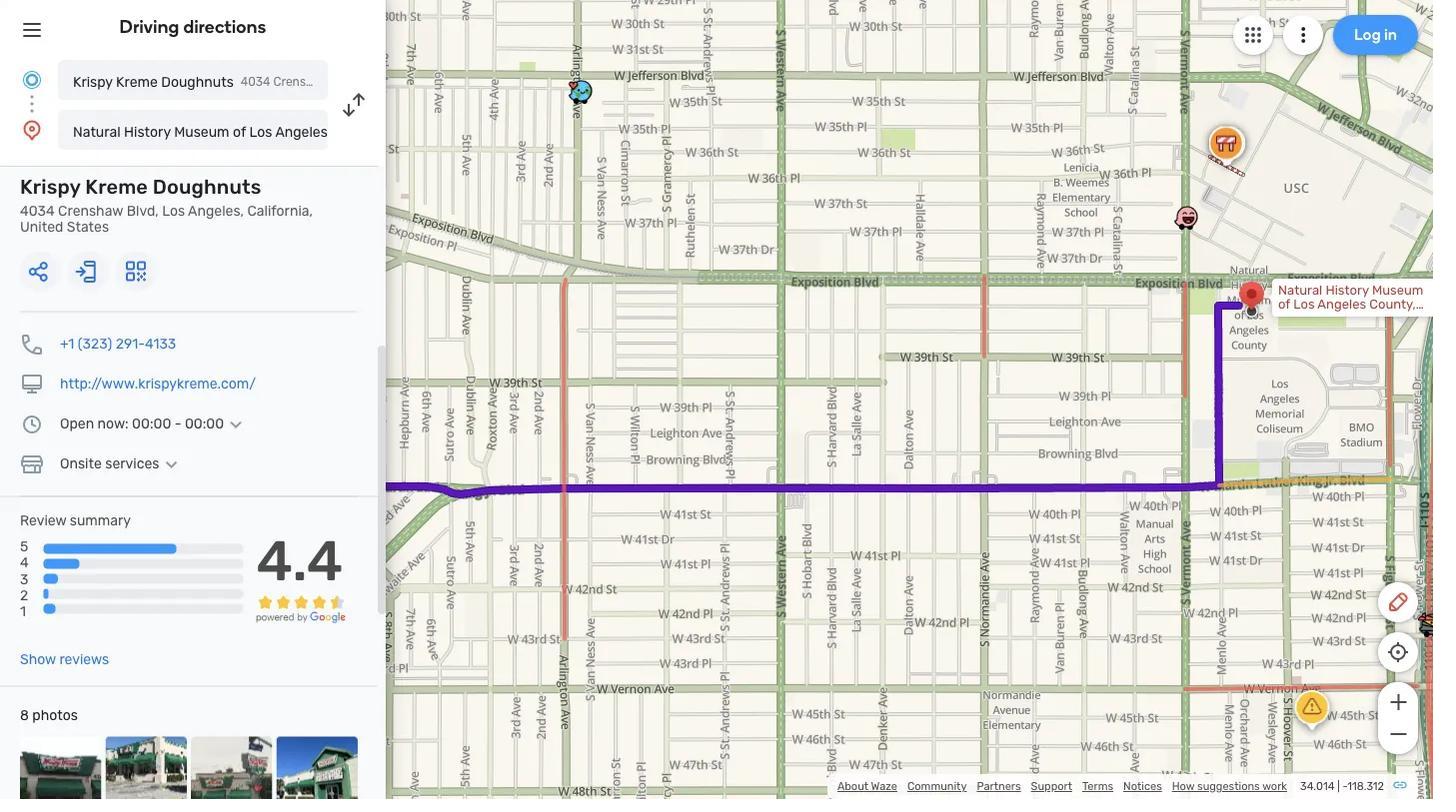 Task type: vqa. For each thing, say whether or not it's contained in the screenshot.
o related to 2
no



Task type: locate. For each thing, give the bounding box(es) containing it.
4
[[20, 555, 29, 571]]

kreme up history
[[116, 73, 158, 90]]

doughnuts for krispy kreme doughnuts
[[161, 73, 234, 90]]

kreme
[[116, 73, 158, 90], [85, 175, 148, 199]]

about
[[838, 780, 869, 794]]

5
[[20, 539, 28, 555]]

doughnuts inside krispy kreme doughnuts 4034 crenshaw blvd, los angeles, california, united states
[[153, 175, 261, 199]]

chevron down image inside open now: 00:00 - 00:00 "button"
[[224, 416, 248, 432]]

states
[[67, 219, 109, 235]]

0 vertical spatial kreme
[[116, 73, 158, 90]]

|
[[1338, 780, 1340, 794]]

0 vertical spatial krispy
[[73, 73, 113, 90]]

1 vertical spatial -
[[1343, 780, 1348, 794]]

1 horizontal spatial 00:00
[[185, 416, 224, 432]]

8 photos
[[20, 708, 78, 724]]

kreme for krispy kreme doughnuts 4034 crenshaw blvd, los angeles, california, united states
[[85, 175, 148, 199]]

3
[[20, 571, 28, 587]]

- right "|"
[[1343, 780, 1348, 794]]

image 2 of krispy kreme doughnuts, los angeles image
[[105, 737, 187, 800]]

blvd,
[[127, 203, 159, 219]]

location image
[[20, 118, 44, 142]]

kreme inside krispy kreme doughnuts 4034 crenshaw blvd, los angeles, california, united states
[[85, 175, 148, 199]]

driving
[[120, 16, 179, 37]]

los right of
[[249, 123, 272, 140]]

support
[[1031, 780, 1072, 794]]

0 vertical spatial doughnuts
[[161, 73, 234, 90]]

118.312
[[1348, 780, 1384, 794]]

0 horizontal spatial los
[[162, 203, 185, 219]]

computer image
[[20, 372, 44, 396]]

review summary
[[20, 513, 131, 529]]

krispy inside krispy kreme doughnuts 4034 crenshaw blvd, los angeles, california, united states
[[20, 175, 81, 199]]

now:
[[98, 416, 129, 432]]

+1
[[60, 336, 74, 352]]

summary
[[70, 513, 131, 529]]

1 horizontal spatial chevron down image
[[224, 416, 248, 432]]

kreme for krispy kreme doughnuts
[[116, 73, 158, 90]]

review
[[20, 513, 66, 529]]

community
[[908, 780, 967, 794]]

call image
[[20, 332, 44, 356]]

+1 (323) 291-4133
[[60, 336, 176, 352]]

los
[[249, 123, 272, 140], [162, 203, 185, 219]]

1 horizontal spatial -
[[1343, 780, 1348, 794]]

doughnuts inside the krispy kreme doughnuts "button"
[[161, 73, 234, 90]]

0 vertical spatial -
[[175, 416, 181, 432]]

onsite
[[60, 456, 102, 472]]

1 vertical spatial chevron down image
[[159, 456, 183, 472]]

00:00 down 'http://www.krispykreme.com/' 'link'
[[185, 416, 224, 432]]

angeles
[[275, 123, 328, 140]]

(323)
[[78, 336, 112, 352]]

partners link
[[977, 780, 1021, 794]]

4133
[[145, 336, 176, 352]]

driving directions
[[120, 16, 266, 37]]

chevron down image
[[224, 416, 248, 432], [159, 456, 183, 472]]

00:00 right now: on the bottom of page
[[132, 416, 171, 432]]

about waze community partners support terms notices how suggestions work
[[838, 780, 1287, 794]]

-
[[175, 416, 181, 432], [1343, 780, 1348, 794]]

show reviews
[[20, 652, 109, 668]]

doughnuts for krispy kreme doughnuts 4034 crenshaw blvd, los angeles, california, united states
[[153, 175, 261, 199]]

krispy up 'natural'
[[73, 73, 113, 90]]

1 vertical spatial krispy
[[20, 175, 81, 199]]

work
[[1263, 780, 1287, 794]]

+1 (323) 291-4133 link
[[60, 336, 176, 352]]

los right blvd,
[[162, 203, 185, 219]]

terms
[[1082, 780, 1114, 794]]

chevron down image down open now: 00:00 - 00:00 "button"
[[159, 456, 183, 472]]

partners
[[977, 780, 1021, 794]]

0 horizontal spatial chevron down image
[[159, 456, 183, 472]]

1 horizontal spatial los
[[249, 123, 272, 140]]

chevron down image inside onsite services button
[[159, 456, 183, 472]]

krispy
[[73, 73, 113, 90], [20, 175, 81, 199]]

support link
[[1031, 780, 1072, 794]]

0 vertical spatial los
[[249, 123, 272, 140]]

1 vertical spatial doughnuts
[[153, 175, 261, 199]]

zoom in image
[[1386, 691, 1411, 715]]

doughnuts
[[161, 73, 234, 90], [153, 175, 261, 199]]

00:00
[[132, 416, 171, 432], [185, 416, 224, 432]]

kreme inside "button"
[[116, 73, 158, 90]]

291-
[[116, 336, 145, 352]]

doughnuts up angeles,
[[153, 175, 261, 199]]

0 vertical spatial chevron down image
[[224, 416, 248, 432]]

krispy kreme doughnuts
[[73, 73, 234, 90]]

image 3 of krispy kreme doughnuts, los angeles image
[[191, 737, 272, 800]]

0 horizontal spatial 00:00
[[132, 416, 171, 432]]

http://www.krispykreme.com/ link
[[60, 376, 256, 392]]

chevron down image for onsite services
[[159, 456, 183, 472]]

kreme up blvd,
[[85, 175, 148, 199]]

doughnuts up museum
[[161, 73, 234, 90]]

image 1 of krispy kreme doughnuts, los angeles image
[[20, 737, 101, 800]]

- down http://www.krispykreme.com/
[[175, 416, 181, 432]]

1 vertical spatial kreme
[[85, 175, 148, 199]]

krispy inside "button"
[[73, 73, 113, 90]]

1 vertical spatial los
[[162, 203, 185, 219]]

chevron down image down http://www.krispykreme.com/
[[224, 416, 248, 432]]

4.4
[[256, 528, 343, 594]]

krispy up 4034
[[20, 175, 81, 199]]



Task type: describe. For each thing, give the bounding box(es) containing it.
services
[[105, 456, 159, 472]]

natural history museum of los angeles county
[[73, 123, 378, 140]]

museum
[[174, 123, 229, 140]]

1
[[20, 603, 26, 620]]

california,
[[247, 203, 313, 219]]

how suggestions work link
[[1172, 780, 1287, 794]]

chevron down image for open now: 00:00 - 00:00
[[224, 416, 248, 432]]

terms link
[[1082, 780, 1114, 794]]

onsite services
[[60, 456, 159, 472]]

how
[[1172, 780, 1195, 794]]

2 00:00 from the left
[[185, 416, 224, 432]]

4034
[[20, 203, 55, 219]]

photos
[[32, 708, 78, 724]]

community link
[[908, 780, 967, 794]]

krispy for krispy kreme doughnuts 4034 crenshaw blvd, los angeles, california, united states
[[20, 175, 81, 199]]

reviews
[[59, 652, 109, 668]]

open now: 00:00 - 00:00 button
[[60, 416, 248, 432]]

waze
[[871, 780, 898, 794]]

angeles,
[[188, 203, 244, 219]]

open now: 00:00 - 00:00
[[60, 416, 224, 432]]

image 4 of krispy kreme doughnuts, los angeles image
[[276, 737, 358, 800]]

0 horizontal spatial -
[[175, 416, 181, 432]]

about waze link
[[838, 780, 898, 794]]

onsite services button
[[60, 456, 183, 472]]

2
[[20, 587, 28, 604]]

show
[[20, 652, 56, 668]]

suggestions
[[1197, 780, 1260, 794]]

notices link
[[1124, 780, 1162, 794]]

krispy kreme doughnuts 4034 crenshaw blvd, los angeles, california, united states
[[20, 175, 313, 235]]

natural
[[73, 123, 121, 140]]

pencil image
[[1386, 591, 1410, 615]]

county
[[331, 123, 378, 140]]

notices
[[1124, 780, 1162, 794]]

zoom out image
[[1386, 723, 1411, 747]]

store image
[[20, 452, 44, 476]]

current location image
[[20, 68, 44, 92]]

34.014 | -118.312
[[1300, 780, 1384, 794]]

open
[[60, 416, 94, 432]]

krispy kreme doughnuts button
[[58, 60, 328, 100]]

34.014
[[1300, 780, 1335, 794]]

natural history museum of los angeles county button
[[58, 110, 378, 150]]

crenshaw
[[58, 203, 123, 219]]

1 00:00 from the left
[[132, 416, 171, 432]]

5 4 3 2 1
[[20, 539, 29, 620]]

http://www.krispykreme.com/
[[60, 376, 256, 392]]

krispy for krispy kreme doughnuts
[[73, 73, 113, 90]]

united
[[20, 219, 63, 235]]

clock image
[[20, 412, 44, 436]]

8
[[20, 708, 29, 724]]

los inside krispy kreme doughnuts 4034 crenshaw blvd, los angeles, california, united states
[[162, 203, 185, 219]]

of
[[233, 123, 246, 140]]

history
[[124, 123, 171, 140]]

los inside "button"
[[249, 123, 272, 140]]

link image
[[1392, 778, 1408, 794]]

directions
[[183, 16, 266, 37]]



